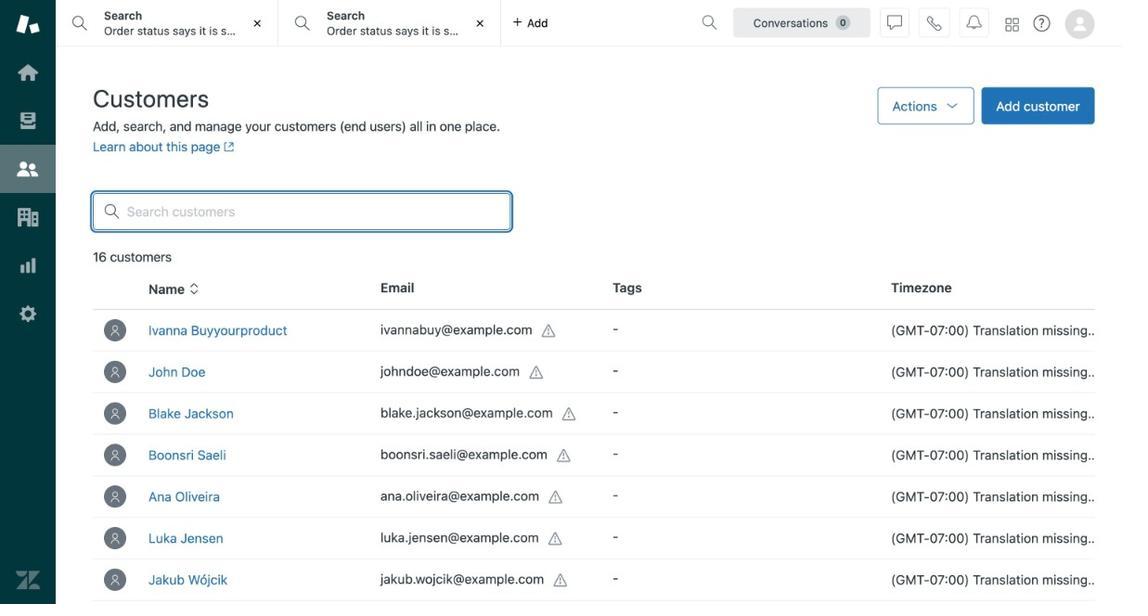 Task type: describe. For each thing, give the bounding box(es) containing it.
tabs tab list
[[56, 0, 694, 46]]

Search customers field
[[127, 203, 499, 220]]

customers image
[[16, 157, 40, 181]]

close image for second tab from right
[[248, 14, 267, 32]]

views image
[[16, 109, 40, 133]]

notifications image
[[967, 15, 982, 30]]

(opens in a new tab) image
[[220, 142, 235, 153]]

close image for 2nd tab from left
[[471, 14, 489, 32]]

main element
[[0, 0, 56, 604]]

get help image
[[1034, 15, 1051, 32]]



Task type: vqa. For each thing, say whether or not it's contained in the screenshot.
bottom OPTION
no



Task type: locate. For each thing, give the bounding box(es) containing it.
zendesk products image
[[1006, 18, 1019, 31]]

2 vertical spatial unverified email image
[[554, 573, 568, 588]]

unverified email image
[[529, 365, 544, 380], [557, 449, 572, 463], [549, 490, 564, 505], [548, 532, 563, 547]]

tab
[[56, 0, 300, 46], [279, 0, 523, 46]]

zendesk image
[[16, 568, 40, 593]]

zendesk support image
[[16, 12, 40, 36]]

unverified email image
[[542, 324, 557, 339], [562, 407, 577, 422], [554, 573, 568, 588]]

1 horizontal spatial close image
[[471, 14, 489, 32]]

0 vertical spatial unverified email image
[[542, 324, 557, 339]]

1 tab from the left
[[56, 0, 300, 46]]

get started image
[[16, 60, 40, 84]]

2 tab from the left
[[279, 0, 523, 46]]

2 close image from the left
[[471, 14, 489, 32]]

1 close image from the left
[[248, 14, 267, 32]]

reporting image
[[16, 253, 40, 278]]

close image
[[248, 14, 267, 32], [471, 14, 489, 32]]

0 horizontal spatial close image
[[248, 14, 267, 32]]

button displays agent's chat status as invisible. image
[[888, 15, 902, 30]]

1 vertical spatial unverified email image
[[562, 407, 577, 422]]

organizations image
[[16, 205, 40, 229]]

admin image
[[16, 302, 40, 326]]



